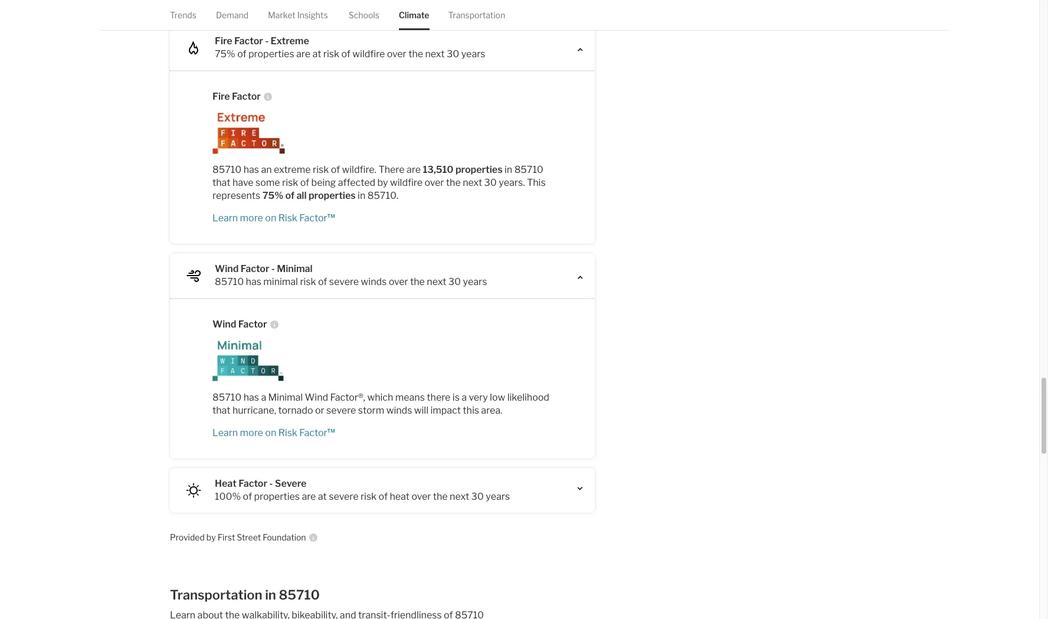 Task type: describe. For each thing, give the bounding box(es) containing it.
fire for fire factor
[[213, 91, 230, 102]]

there
[[379, 164, 405, 175]]

risk down 'extreme'
[[282, 177, 298, 188]]

wildfire inside "85710 has an extreme risk of wildfire. there are 13,510 properties in 85710 that have some risk of being affected by wildfire over the next 30 years. this represents"
[[390, 177, 423, 188]]

- for extreme
[[265, 35, 269, 47]]

85710 has an extreme risk of wildfire. there are 13,510 properties in 85710 that have some risk of being affected by wildfire over the next 30 years. this represents
[[213, 164, 546, 201]]

wind factor - minimal 85710 has minimal risk of severe winds over the next 30 years
[[215, 263, 487, 288]]

factor™ for a minimal
[[300, 428, 335, 439]]

next inside the wind factor - minimal 85710 has minimal risk of severe winds over the next 30 years
[[427, 276, 447, 288]]

climate link
[[399, 0, 430, 30]]

30 inside "85710 has an extreme risk of wildfire. there are 13,510 properties in 85710 that have some risk of being affected by wildfire over the next 30 years. this represents"
[[485, 177, 497, 188]]

are inside "85710 has an extreme risk of wildfire. there are 13,510 properties in 85710 that have some risk of being affected by wildfire over the next 30 years. this represents"
[[407, 164, 421, 175]]

next inside "85710 has an extreme risk of wildfire. there are 13,510 properties in 85710 that have some risk of being affected by wildfire over the next 30 years. this represents"
[[463, 177, 483, 188]]

factor for fire factor
[[232, 91, 261, 102]]

at for risk
[[313, 48, 322, 60]]

provided
[[170, 533, 205, 543]]

minimal for -
[[277, 263, 313, 275]]

heat
[[390, 491, 410, 503]]

will
[[414, 405, 429, 416]]

30 inside fire factor - extreme 75% of properties are at risk of wildfire over the next 30 years
[[447, 48, 460, 60]]

fire factor - extreme 75% of properties are at risk of wildfire over the next 30 years
[[215, 35, 486, 60]]

years inside heat factor - severe 100% of properties are at severe        risk of heat over the next 30 years
[[486, 491, 510, 503]]

over inside fire factor - extreme 75% of properties are at risk of wildfire over the next 30 years
[[387, 48, 407, 60]]

winds inside wind factor®, which means there is a very low likelihood that hurricane, tornado or severe storm winds will impact this area.
[[387, 405, 412, 416]]

on for a minimal
[[265, 428, 277, 439]]

storm
[[358, 405, 385, 416]]

years inside fire factor - extreme 75% of properties are at risk of wildfire over the next 30 years
[[462, 48, 486, 60]]

1 a from the left
[[261, 392, 266, 403]]

more for a minimal
[[240, 428, 263, 439]]

the inside "85710 has an extreme risk of wildfire. there are 13,510 properties in 85710 that have some risk of being affected by wildfire over the next 30 years. this represents"
[[446, 177, 461, 188]]

wildfire.
[[342, 164, 377, 175]]

that inside "85710 has an extreme risk of wildfire. there are 13,510 properties in 85710 that have some risk of being affected by wildfire over the next 30 years. this represents"
[[213, 177, 231, 188]]

in inside "85710 has an extreme risk of wildfire. there are 13,510 properties in 85710 that have some risk of being affected by wildfire over the next 30 years. this represents"
[[505, 164, 513, 175]]

which
[[368, 392, 394, 403]]

street
[[237, 533, 261, 543]]

factor for wind factor
[[238, 319, 267, 330]]

market insights link
[[268, 0, 328, 30]]

the inside heat factor - severe 100% of properties are at severe        risk of heat over the next 30 years
[[433, 491, 448, 503]]

the inside the wind factor - minimal 85710 has minimal risk of severe winds over the next 30 years
[[410, 276, 425, 288]]

severe inside wind factor®, which means there is a very low likelihood that hurricane, tornado or severe storm winds will impact this area.
[[327, 405, 356, 416]]

risk up being
[[313, 164, 329, 175]]

severe
[[275, 478, 307, 490]]

by inside "85710 has an extreme risk of wildfire. there are 13,510 properties in 85710 that have some risk of being affected by wildfire over the next 30 years. this represents"
[[378, 177, 388, 188]]

years inside the wind factor - minimal 85710 has minimal risk of severe winds over the next 30 years
[[463, 276, 487, 288]]

13,510
[[423, 164, 454, 175]]

of down "demand" link
[[238, 48, 247, 60]]

risk inside heat factor - severe 100% of properties are at severe        risk of heat over the next 30 years
[[361, 491, 377, 503]]

foundation
[[263, 533, 306, 543]]

first
[[218, 533, 235, 543]]

wind for wind factor®, which means there is a very low likelihood that hurricane, tornado or severe storm winds will impact this area.
[[305, 392, 328, 403]]

next inside fire factor - extreme 75% of properties are at risk of wildfire over the next 30 years
[[425, 48, 445, 60]]

transportation link
[[449, 0, 506, 30]]

1 horizontal spatial in
[[358, 190, 366, 201]]

are for risk
[[302, 491, 316, 503]]

properties inside fire factor - extreme 75% of properties are at risk of wildfire over the next 30 years
[[249, 48, 294, 60]]

properties down being
[[309, 190, 356, 201]]

demand
[[216, 10, 249, 20]]

the inside fire factor - extreme 75% of properties are at risk of wildfire over the next 30 years
[[409, 48, 423, 60]]

that inside wind factor®, which means there is a very low likelihood that hurricane, tornado or severe storm winds will impact this area.
[[213, 405, 231, 416]]

is
[[453, 392, 460, 403]]

has for an
[[244, 164, 259, 175]]

next inside heat factor - severe 100% of properties are at severe        risk of heat over the next 30 years
[[450, 491, 470, 503]]

wildfire inside fire factor - extreme 75% of properties are at risk of wildfire over the next 30 years
[[353, 48, 385, 60]]

of left heat
[[379, 491, 388, 503]]

learn for a minimal
[[213, 428, 238, 439]]

30 inside heat factor - severe 100% of properties are at severe        risk of heat over the next 30 years
[[472, 491, 484, 503]]

fire for fire factor - extreme 75% of properties are at risk of wildfire over the next 30 years
[[215, 35, 233, 47]]

factor®,
[[330, 392, 366, 403]]

over inside the wind factor - minimal 85710 has minimal risk of severe winds over the next 30 years
[[389, 276, 408, 288]]

75% inside fire factor - extreme 75% of properties are at risk of wildfire over the next 30 years
[[215, 48, 235, 60]]

trends
[[170, 10, 197, 20]]

has for a
[[244, 392, 259, 403]]

over inside "85710 has an extreme risk of wildfire. there are 13,510 properties in 85710 that have some risk of being affected by wildfire over the next 30 years. this represents"
[[425, 177, 444, 188]]

affected
[[338, 177, 376, 188]]

transportation for transportation
[[449, 10, 506, 20]]

factor™ for an extreme
[[300, 213, 335, 224]]

or
[[315, 405, 325, 416]]

of up being
[[331, 164, 340, 175]]

there
[[427, 392, 451, 403]]

provided by first street foundation
[[170, 533, 306, 543]]

85710 has a minimal
[[213, 392, 303, 403]]

low
[[490, 392, 506, 403]]

likelihood
[[508, 392, 550, 403]]

insights
[[297, 10, 328, 20]]

factor for fire factor - extreme 75% of properties are at risk of wildfire over the next 30 years
[[234, 35, 263, 47]]

.
[[397, 190, 399, 201]]

of down schools link
[[342, 48, 351, 60]]

schools
[[349, 10, 380, 20]]

heat
[[215, 478, 237, 490]]



Task type: vqa. For each thing, say whether or not it's contained in the screenshot.
first ▾ from the right
no



Task type: locate. For each thing, give the bounding box(es) containing it.
learn more on risk factor™ link down .
[[213, 212, 553, 225]]

factor™ down 75% of all properties in 85710 .
[[300, 213, 335, 224]]

0 vertical spatial are
[[296, 48, 311, 60]]

1 vertical spatial transportation
[[170, 588, 263, 603]]

75% of all properties in 85710 .
[[263, 190, 399, 201]]

a
[[261, 392, 266, 403], [462, 392, 467, 403]]

years.
[[499, 177, 525, 188]]

risk left heat
[[361, 491, 377, 503]]

learn more on risk factor™
[[213, 213, 335, 224], [213, 428, 335, 439]]

minimal
[[264, 276, 298, 288]]

1 vertical spatial fire
[[213, 91, 230, 102]]

severe
[[329, 276, 359, 288], [327, 405, 356, 416], [329, 491, 359, 503]]

75% down "demand" link
[[215, 48, 235, 60]]

1 more from the top
[[240, 213, 263, 224]]

100%
[[215, 491, 241, 503]]

1 vertical spatial 75%
[[263, 190, 284, 201]]

wind inside wind factor®, which means there is a very low likelihood that hurricane, tornado or severe storm winds will impact this area.
[[305, 392, 328, 403]]

1 vertical spatial by
[[207, 533, 216, 543]]

2 more from the top
[[240, 428, 263, 439]]

2 that from the top
[[213, 405, 231, 416]]

properties down extreme
[[249, 48, 294, 60]]

2 vertical spatial has
[[244, 392, 259, 403]]

learn more on risk factor™ link down storm
[[213, 427, 553, 440]]

0 vertical spatial factor™
[[300, 213, 335, 224]]

learn for an extreme
[[213, 213, 238, 224]]

0 horizontal spatial in
[[265, 588, 276, 603]]

- for severe
[[270, 478, 273, 490]]

wind factor score logo image
[[213, 341, 553, 382]]

minimal inside the wind factor - minimal 85710 has minimal risk of severe winds over the next 30 years
[[277, 263, 313, 275]]

on down some
[[265, 213, 277, 224]]

1 vertical spatial risk
[[279, 428, 298, 439]]

some
[[256, 177, 280, 188]]

- up minimal
[[272, 263, 275, 275]]

2 on from the top
[[265, 428, 277, 439]]

1 vertical spatial factor™
[[300, 428, 335, 439]]

1 vertical spatial at
[[318, 491, 327, 503]]

years
[[462, 48, 486, 60], [463, 276, 487, 288], [486, 491, 510, 503]]

fire
[[215, 35, 233, 47], [213, 91, 230, 102]]

wind for wind factor - minimal 85710 has minimal risk of severe winds over the next 30 years
[[215, 263, 239, 275]]

more for an extreme
[[240, 213, 263, 224]]

has up hurricane,
[[244, 392, 259, 403]]

of inside the wind factor - minimal 85710 has minimal risk of severe winds over the next 30 years
[[318, 276, 327, 288]]

by down there
[[378, 177, 388, 188]]

transportation
[[449, 10, 506, 20], [170, 588, 263, 603]]

2 horizontal spatial in
[[505, 164, 513, 175]]

0 vertical spatial wind
[[215, 263, 239, 275]]

1 vertical spatial minimal
[[268, 392, 303, 403]]

at inside heat factor - severe 100% of properties are at severe        risk of heat over the next 30 years
[[318, 491, 327, 503]]

0 vertical spatial on
[[265, 213, 277, 224]]

1 horizontal spatial wildfire
[[390, 177, 423, 188]]

1 vertical spatial in
[[358, 190, 366, 201]]

this
[[463, 405, 479, 416]]

2 vertical spatial are
[[302, 491, 316, 503]]

wind factor®, which means there is a very low likelihood that hurricane, tornado or severe storm winds will impact this area.
[[213, 392, 550, 416]]

are down severe
[[302, 491, 316, 503]]

1 horizontal spatial 75%
[[263, 190, 284, 201]]

learn down represents
[[213, 213, 238, 224]]

learn more on risk factor™ link for an extreme
[[213, 212, 553, 225]]

2 vertical spatial -
[[270, 478, 273, 490]]

learn more on risk factor™ down hurricane,
[[213, 428, 335, 439]]

1 vertical spatial learn more on risk factor™ link
[[213, 427, 553, 440]]

factor for heat factor - severe 100% of properties are at severe        risk of heat over the next 30 years
[[239, 478, 268, 490]]

learn more on risk factor™ for an extreme
[[213, 213, 335, 224]]

properties down severe
[[254, 491, 300, 503]]

factor for wind factor - minimal 85710 has minimal risk of severe winds over the next 30 years
[[241, 263, 270, 275]]

risk for an extreme
[[279, 213, 298, 224]]

on for an extreme
[[265, 213, 277, 224]]

wildfire down schools link
[[353, 48, 385, 60]]

fire factor
[[213, 91, 261, 102]]

learn more on risk factor™ for a minimal
[[213, 428, 335, 439]]

1 vertical spatial learn
[[213, 428, 238, 439]]

more down hurricane,
[[240, 428, 263, 439]]

are inside heat factor - severe 100% of properties are at severe        risk of heat over the next 30 years
[[302, 491, 316, 503]]

-
[[265, 35, 269, 47], [272, 263, 275, 275], [270, 478, 273, 490]]

at inside fire factor - extreme 75% of properties are at risk of wildfire over the next 30 years
[[313, 48, 322, 60]]

heat factor - severe 100% of properties are at severe        risk of heat over the next 30 years
[[215, 478, 510, 503]]

a right "is"
[[462, 392, 467, 403]]

2 learn more on risk factor™ from the top
[[213, 428, 335, 439]]

0 vertical spatial learn more on risk factor™
[[213, 213, 335, 224]]

0 vertical spatial minimal
[[277, 263, 313, 275]]

1 vertical spatial are
[[407, 164, 421, 175]]

1 factor™ from the top
[[300, 213, 335, 224]]

extreme
[[271, 35, 309, 47]]

1 vertical spatial -
[[272, 263, 275, 275]]

0 vertical spatial -
[[265, 35, 269, 47]]

- inside heat factor - severe 100% of properties are at severe        risk of heat over the next 30 years
[[270, 478, 273, 490]]

2 a from the left
[[462, 392, 467, 403]]

85710
[[213, 164, 242, 175], [515, 164, 544, 175], [368, 190, 397, 201], [215, 276, 244, 288], [213, 392, 242, 403], [279, 588, 320, 603]]

has left an
[[244, 164, 259, 175]]

transportation in 85710
[[170, 588, 320, 603]]

very
[[469, 392, 488, 403]]

a up hurricane,
[[261, 392, 266, 403]]

more
[[240, 213, 263, 224], [240, 428, 263, 439]]

are right there
[[407, 164, 421, 175]]

0 vertical spatial that
[[213, 177, 231, 188]]

0 vertical spatial wildfire
[[353, 48, 385, 60]]

0 horizontal spatial transportation
[[170, 588, 263, 603]]

- inside the wind factor - minimal 85710 has minimal risk of severe winds over the next 30 years
[[272, 263, 275, 275]]

0 vertical spatial at
[[313, 48, 322, 60]]

- left severe
[[270, 478, 273, 490]]

wind factor
[[213, 319, 267, 330]]

1 vertical spatial on
[[265, 428, 277, 439]]

means
[[396, 392, 425, 403]]

1 learn more on risk factor™ from the top
[[213, 213, 335, 224]]

hurricane,
[[233, 405, 276, 416]]

2 vertical spatial severe
[[329, 491, 359, 503]]

severe inside the wind factor - minimal 85710 has minimal risk of severe winds over the next 30 years
[[329, 276, 359, 288]]

next
[[425, 48, 445, 60], [463, 177, 483, 188], [427, 276, 447, 288], [450, 491, 470, 503]]

risk down insights
[[324, 48, 340, 60]]

75% down some
[[263, 190, 284, 201]]

of right minimal
[[318, 276, 327, 288]]

- for minimal
[[272, 263, 275, 275]]

1 horizontal spatial transportation
[[449, 10, 506, 20]]

of
[[238, 48, 247, 60], [342, 48, 351, 60], [331, 164, 340, 175], [300, 177, 310, 188], [286, 190, 295, 201], [318, 276, 327, 288], [243, 491, 252, 503], [379, 491, 388, 503]]

trends link
[[170, 0, 197, 30]]

in
[[505, 164, 513, 175], [358, 190, 366, 201], [265, 588, 276, 603]]

are inside fire factor - extreme 75% of properties are at risk of wildfire over the next 30 years
[[296, 48, 311, 60]]

0 vertical spatial winds
[[361, 276, 387, 288]]

on
[[265, 213, 277, 224], [265, 428, 277, 439]]

severe for severe
[[329, 491, 359, 503]]

fire factor score logo image
[[213, 113, 553, 154]]

learn more on risk factor™ link for a minimal
[[213, 427, 553, 440]]

0 horizontal spatial wildfire
[[353, 48, 385, 60]]

has
[[244, 164, 259, 175], [246, 276, 262, 288], [244, 392, 259, 403]]

risk inside the wind factor - minimal 85710 has minimal risk of severe winds over the next 30 years
[[300, 276, 316, 288]]

0 vertical spatial learn
[[213, 213, 238, 224]]

0 horizontal spatial by
[[207, 533, 216, 543]]

1 on from the top
[[265, 213, 277, 224]]

represents
[[213, 190, 261, 201]]

properties up years.
[[456, 164, 503, 175]]

learn
[[213, 213, 238, 224], [213, 428, 238, 439]]

2 factor™ from the top
[[300, 428, 335, 439]]

of up "all"
[[300, 177, 310, 188]]

2 vertical spatial in
[[265, 588, 276, 603]]

risk inside fire factor - extreme 75% of properties are at risk of wildfire over the next 30 years
[[324, 48, 340, 60]]

0 vertical spatial in
[[505, 164, 513, 175]]

30
[[447, 48, 460, 60], [485, 177, 497, 188], [449, 276, 461, 288], [472, 491, 484, 503]]

of right '100%'
[[243, 491, 252, 503]]

0 vertical spatial severe
[[329, 276, 359, 288]]

2 vertical spatial wind
[[305, 392, 328, 403]]

factor™
[[300, 213, 335, 224], [300, 428, 335, 439]]

2 risk from the top
[[279, 428, 298, 439]]

are down extreme
[[296, 48, 311, 60]]

learn more on risk factor™ link
[[213, 212, 553, 225], [213, 427, 553, 440]]

that
[[213, 177, 231, 188], [213, 405, 231, 416]]

factor
[[234, 35, 263, 47], [232, 91, 261, 102], [241, 263, 270, 275], [238, 319, 267, 330], [239, 478, 268, 490]]

0 vertical spatial 75%
[[215, 48, 235, 60]]

more down represents
[[240, 213, 263, 224]]

wind
[[215, 263, 239, 275], [213, 319, 236, 330], [305, 392, 328, 403]]

wind for wind factor
[[213, 319, 236, 330]]

this
[[527, 177, 546, 188]]

severe inside heat factor - severe 100% of properties are at severe        risk of heat over the next 30 years
[[329, 491, 359, 503]]

has left minimal
[[246, 276, 262, 288]]

climate
[[399, 10, 430, 20]]

at for severe
[[318, 491, 327, 503]]

impact
[[431, 405, 461, 416]]

a inside wind factor®, which means there is a very low likelihood that hurricane, tornado or severe storm winds will impact this area.
[[462, 392, 467, 403]]

2 vertical spatial years
[[486, 491, 510, 503]]

2 learn from the top
[[213, 428, 238, 439]]

1 that from the top
[[213, 177, 231, 188]]

0 horizontal spatial a
[[261, 392, 266, 403]]

are for of
[[296, 48, 311, 60]]

all
[[297, 190, 307, 201]]

has inside "85710 has an extreme risk of wildfire. there are 13,510 properties in 85710 that have some risk of being affected by wildfire over the next 30 years. this represents"
[[244, 164, 259, 175]]

minimal for a
[[268, 392, 303, 403]]

learn more on risk factor™ down "all"
[[213, 213, 335, 224]]

2 learn more on risk factor™ link from the top
[[213, 427, 553, 440]]

on down hurricane,
[[265, 428, 277, 439]]

1 vertical spatial that
[[213, 405, 231, 416]]

0 vertical spatial more
[[240, 213, 263, 224]]

1 vertical spatial wind
[[213, 319, 236, 330]]

0 vertical spatial has
[[244, 164, 259, 175]]

wildfire up .
[[390, 177, 423, 188]]

an
[[261, 164, 272, 175]]

properties inside "85710 has an extreme risk of wildfire. there are 13,510 properties in 85710 that have some risk of being affected by wildfire over the next 30 years. this represents"
[[456, 164, 503, 175]]

at
[[313, 48, 322, 60], [318, 491, 327, 503]]

being
[[312, 177, 336, 188]]

that up represents
[[213, 177, 231, 188]]

over inside heat factor - severe 100% of properties are at severe        risk of heat over the next 30 years
[[412, 491, 431, 503]]

0 vertical spatial by
[[378, 177, 388, 188]]

market insights
[[268, 10, 328, 20]]

properties inside heat factor - severe 100% of properties are at severe        risk of heat over the next 30 years
[[254, 491, 300, 503]]

risk for a minimal
[[279, 428, 298, 439]]

schools link
[[349, 0, 380, 30]]

0 vertical spatial risk
[[279, 213, 298, 224]]

market
[[268, 10, 296, 20]]

risk down "all"
[[279, 213, 298, 224]]

85710 inside the wind factor - minimal 85710 has minimal risk of severe winds over the next 30 years
[[215, 276, 244, 288]]

winds inside the wind factor - minimal 85710 has minimal risk of severe winds over the next 30 years
[[361, 276, 387, 288]]

1 learn from the top
[[213, 213, 238, 224]]

1 risk from the top
[[279, 213, 298, 224]]

have
[[233, 177, 254, 188]]

severe for minimal
[[329, 276, 359, 288]]

factor™ down or
[[300, 428, 335, 439]]

30 inside the wind factor - minimal 85710 has minimal risk of severe winds over the next 30 years
[[449, 276, 461, 288]]

0 vertical spatial learn more on risk factor™ link
[[213, 212, 553, 225]]

extreme
[[274, 164, 311, 175]]

that left hurricane,
[[213, 405, 231, 416]]

1 vertical spatial years
[[463, 276, 487, 288]]

risk right minimal
[[300, 276, 316, 288]]

0 vertical spatial transportation
[[449, 10, 506, 20]]

1 vertical spatial has
[[246, 276, 262, 288]]

1 vertical spatial severe
[[327, 405, 356, 416]]

minimal
[[277, 263, 313, 275], [268, 392, 303, 403]]

- left extreme
[[265, 35, 269, 47]]

properties
[[249, 48, 294, 60], [456, 164, 503, 175], [309, 190, 356, 201], [254, 491, 300, 503]]

demand link
[[216, 0, 249, 30]]

transportation for transportation in 85710
[[170, 588, 263, 603]]

the
[[409, 48, 423, 60], [446, 177, 461, 188], [410, 276, 425, 288], [433, 491, 448, 503]]

1 horizontal spatial a
[[462, 392, 467, 403]]

1 vertical spatial learn more on risk factor™
[[213, 428, 335, 439]]

factor inside heat factor - severe 100% of properties are at severe        risk of heat over the next 30 years
[[239, 478, 268, 490]]

1 learn more on risk factor™ link from the top
[[213, 212, 553, 225]]

factor inside the wind factor - minimal 85710 has minimal risk of severe winds over the next 30 years
[[241, 263, 270, 275]]

fire inside fire factor - extreme 75% of properties are at risk of wildfire over the next 30 years
[[215, 35, 233, 47]]

risk
[[279, 213, 298, 224], [279, 428, 298, 439]]

by left first
[[207, 533, 216, 543]]

factor inside fire factor - extreme 75% of properties are at risk of wildfire over the next 30 years
[[234, 35, 263, 47]]

tornado
[[278, 405, 313, 416]]

risk down tornado
[[279, 428, 298, 439]]

1 horizontal spatial by
[[378, 177, 388, 188]]

wind inside the wind factor - minimal 85710 has minimal risk of severe winds over the next 30 years
[[215, 263, 239, 275]]

winds
[[361, 276, 387, 288], [387, 405, 412, 416]]

minimal up minimal
[[277, 263, 313, 275]]

has inside the wind factor - minimal 85710 has minimal risk of severe winds over the next 30 years
[[246, 276, 262, 288]]

learn down hurricane,
[[213, 428, 238, 439]]

area.
[[482, 405, 503, 416]]

by
[[378, 177, 388, 188], [207, 533, 216, 543]]

1 vertical spatial more
[[240, 428, 263, 439]]

0 vertical spatial years
[[462, 48, 486, 60]]

of left "all"
[[286, 190, 295, 201]]

are
[[296, 48, 311, 60], [407, 164, 421, 175], [302, 491, 316, 503]]

0 horizontal spatial 75%
[[215, 48, 235, 60]]

0 vertical spatial fire
[[215, 35, 233, 47]]

over
[[387, 48, 407, 60], [425, 177, 444, 188], [389, 276, 408, 288], [412, 491, 431, 503]]

risk
[[324, 48, 340, 60], [313, 164, 329, 175], [282, 177, 298, 188], [300, 276, 316, 288], [361, 491, 377, 503]]

1 vertical spatial wildfire
[[390, 177, 423, 188]]

minimal up tornado
[[268, 392, 303, 403]]

wildfire
[[353, 48, 385, 60], [390, 177, 423, 188]]

1 vertical spatial winds
[[387, 405, 412, 416]]

75%
[[215, 48, 235, 60], [263, 190, 284, 201]]

- inside fire factor - extreme 75% of properties are at risk of wildfire over the next 30 years
[[265, 35, 269, 47]]



